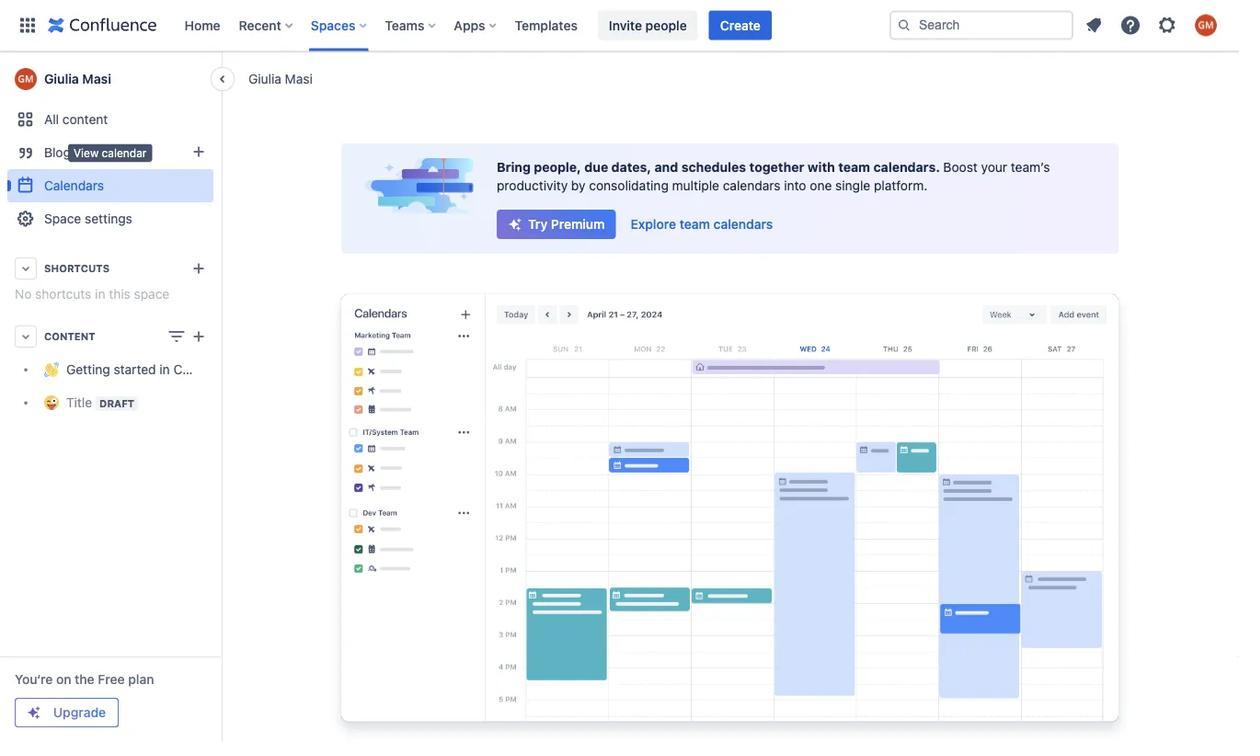 Task type: describe. For each thing, give the bounding box(es) containing it.
multiple
[[672, 178, 720, 193]]

tree inside space element
[[7, 353, 241, 420]]

create
[[720, 17, 761, 33]]

add shortcut image
[[188, 258, 210, 280]]

with
[[808, 160, 835, 175]]

space
[[134, 287, 170, 302]]

all content link
[[7, 103, 213, 136]]

getting started in confluence link
[[7, 353, 241, 386]]

space settings
[[44, 211, 132, 226]]

started
[[114, 362, 156, 377]]

people
[[646, 17, 687, 33]]

1 giulia masi from the left
[[248, 71, 313, 86]]

in for shortcuts
[[95, 287, 105, 302]]

invite
[[609, 17, 642, 33]]

settings icon image
[[1157, 14, 1179, 36]]

home link
[[179, 11, 226, 40]]

boost
[[944, 160, 978, 175]]

getting started in confluence
[[66, 362, 241, 377]]

0 horizontal spatial giulia masi link
[[7, 61, 213, 98]]

invite people
[[609, 17, 687, 33]]

blogs
[[44, 145, 77, 160]]

explore team calendars
[[631, 217, 773, 232]]

all
[[44, 112, 59, 127]]

view
[[74, 146, 99, 159]]

boost your team's productivity by consolidating multiple calendars into one single platform.
[[497, 160, 1050, 193]]

try
[[528, 217, 548, 232]]

create link
[[709, 11, 772, 40]]

together
[[750, 160, 805, 175]]

space element
[[0, 52, 241, 743]]

1 vertical spatial team
[[680, 217, 710, 232]]

you're
[[15, 672, 53, 687]]

the
[[75, 672, 94, 687]]

bring people, due dates, and schedules together with team calendars.
[[497, 160, 944, 175]]

shortcuts
[[35, 287, 91, 302]]

spaces
[[311, 17, 356, 33]]

help icon image
[[1120, 14, 1142, 36]]

templates link
[[509, 11, 583, 40]]

title draft
[[66, 395, 134, 410]]

invite people button
[[598, 11, 698, 40]]

upgrade button
[[16, 699, 118, 727]]

by
[[571, 178, 586, 193]]

giulia masi inside space element
[[44, 71, 111, 86]]

premium image
[[27, 706, 41, 721]]

giulia inside space element
[[44, 71, 79, 86]]

free
[[98, 672, 125, 687]]

calendars inside boost your team's productivity by consolidating multiple calendars into one single platform.
[[723, 178, 781, 193]]

your
[[981, 160, 1008, 175]]

change view image
[[166, 326, 188, 348]]

into
[[784, 178, 807, 193]]

1 giulia from the left
[[248, 71, 281, 86]]

you're on the free plan
[[15, 672, 154, 687]]

space settings link
[[7, 202, 213, 236]]

plan
[[128, 672, 154, 687]]

create a blog image
[[188, 141, 210, 163]]

calendars
[[44, 178, 104, 193]]



Task type: vqa. For each thing, say whether or not it's contained in the screenshot.
feature
no



Task type: locate. For each thing, give the bounding box(es) containing it.
all content
[[44, 112, 108, 127]]

giulia
[[248, 71, 281, 86], [44, 71, 79, 86]]

content
[[44, 331, 95, 343]]

shortcuts button
[[7, 252, 213, 285]]

view calendar
[[74, 146, 147, 159]]

your profile and preferences image
[[1195, 14, 1217, 36]]

giulia down recent popup button
[[248, 71, 281, 86]]

explore team calendars link
[[620, 210, 784, 239]]

giulia masi link up all content link
[[7, 61, 213, 98]]

in left this
[[95, 287, 105, 302]]

due
[[585, 160, 608, 175]]

1 horizontal spatial giulia masi link
[[248, 69, 313, 88]]

global element
[[11, 0, 886, 51]]

in for started
[[160, 362, 170, 377]]

settings
[[85, 211, 132, 226]]

masi up content
[[82, 71, 111, 86]]

this
[[109, 287, 130, 302]]

1 masi from the left
[[285, 71, 313, 86]]

team
[[839, 160, 871, 175], [680, 217, 710, 232]]

giulia masi link
[[7, 61, 213, 98], [248, 69, 313, 88]]

team up 'single'
[[839, 160, 871, 175]]

confluence image
[[48, 14, 157, 36], [48, 14, 157, 36]]

blogs link
[[7, 136, 213, 169]]

1 horizontal spatial team
[[839, 160, 871, 175]]

calendar
[[102, 146, 147, 159]]

in inside tree
[[160, 362, 170, 377]]

0 horizontal spatial in
[[95, 287, 105, 302]]

calendars down boost your team's productivity by consolidating multiple calendars into one single platform.
[[714, 217, 773, 232]]

team calendar image image
[[330, 291, 1130, 741]]

calendars down together
[[723, 178, 781, 193]]

no shortcuts in this space
[[15, 287, 170, 302]]

content button
[[7, 320, 213, 353]]

single
[[836, 178, 871, 193]]

title
[[66, 395, 92, 410]]

0 vertical spatial in
[[95, 287, 105, 302]]

calendars
[[723, 178, 781, 193], [714, 217, 773, 232]]

home
[[184, 17, 220, 33]]

consolidating
[[589, 178, 669, 193]]

2 masi from the left
[[82, 71, 111, 86]]

in right started
[[160, 362, 170, 377]]

0 vertical spatial calendars
[[723, 178, 781, 193]]

tree containing getting started in confluence
[[7, 353, 241, 420]]

try premium link
[[497, 210, 616, 239]]

2 giulia from the left
[[44, 71, 79, 86]]

banner containing home
[[0, 0, 1239, 52]]

calendars.
[[874, 160, 940, 175]]

team's
[[1011, 160, 1050, 175]]

giulia masi down recent popup button
[[248, 71, 313, 86]]

1 horizontal spatial giulia
[[248, 71, 281, 86]]

content
[[62, 112, 108, 127]]

0 horizontal spatial team
[[680, 217, 710, 232]]

on
[[56, 672, 71, 687]]

confluence
[[173, 362, 241, 377]]

masi inside space element
[[82, 71, 111, 86]]

0 horizontal spatial giulia masi
[[44, 71, 111, 86]]

0 horizontal spatial masi
[[82, 71, 111, 86]]

apps button
[[448, 11, 504, 40]]

giulia masi
[[248, 71, 313, 86], [44, 71, 111, 86]]

banner
[[0, 0, 1239, 52]]

giulia masi up all content
[[44, 71, 111, 86]]

upgrade
[[53, 705, 106, 721]]

create a page image
[[188, 326, 210, 348]]

search image
[[897, 18, 912, 33]]

templates
[[515, 17, 578, 33]]

one
[[810, 178, 832, 193]]

try premium
[[528, 217, 605, 232]]

dates,
[[612, 160, 652, 175]]

1 vertical spatial calendars
[[714, 217, 773, 232]]

1 horizontal spatial masi
[[285, 71, 313, 86]]

masi down recent popup button
[[285, 71, 313, 86]]

space
[[44, 211, 81, 226]]

calendars link
[[7, 169, 213, 202]]

notification icon image
[[1083, 14, 1105, 36]]

giulia masi link down recent popup button
[[248, 69, 313, 88]]

1 horizontal spatial in
[[160, 362, 170, 377]]

masi
[[285, 71, 313, 86], [82, 71, 111, 86]]

giulia up all
[[44, 71, 79, 86]]

explore
[[631, 217, 676, 232]]

bring
[[497, 160, 531, 175]]

tree
[[7, 353, 241, 420]]

Search field
[[890, 11, 1074, 40]]

shortcuts
[[44, 263, 110, 275]]

team down multiple
[[680, 217, 710, 232]]

apps
[[454, 17, 485, 33]]

platform.
[[874, 178, 928, 193]]

1 horizontal spatial giulia masi
[[248, 71, 313, 86]]

recent
[[239, 17, 281, 33]]

productivity
[[497, 178, 568, 193]]

teams
[[385, 17, 425, 33]]

draft
[[99, 398, 134, 410]]

in
[[95, 287, 105, 302], [160, 362, 170, 377]]

0 horizontal spatial giulia
[[44, 71, 79, 86]]

0 vertical spatial team
[[839, 160, 871, 175]]

recent button
[[233, 11, 300, 40]]

appswitcher icon image
[[17, 14, 39, 36]]

premium
[[551, 217, 605, 232]]

no
[[15, 287, 32, 302]]

spaces button
[[305, 11, 374, 40]]

schedules
[[682, 160, 746, 175]]

and
[[655, 160, 678, 175]]

people,
[[534, 160, 581, 175]]

2 giulia masi from the left
[[44, 71, 111, 86]]

teams button
[[379, 11, 443, 40]]

1 vertical spatial in
[[160, 362, 170, 377]]

getting
[[66, 362, 110, 377]]



